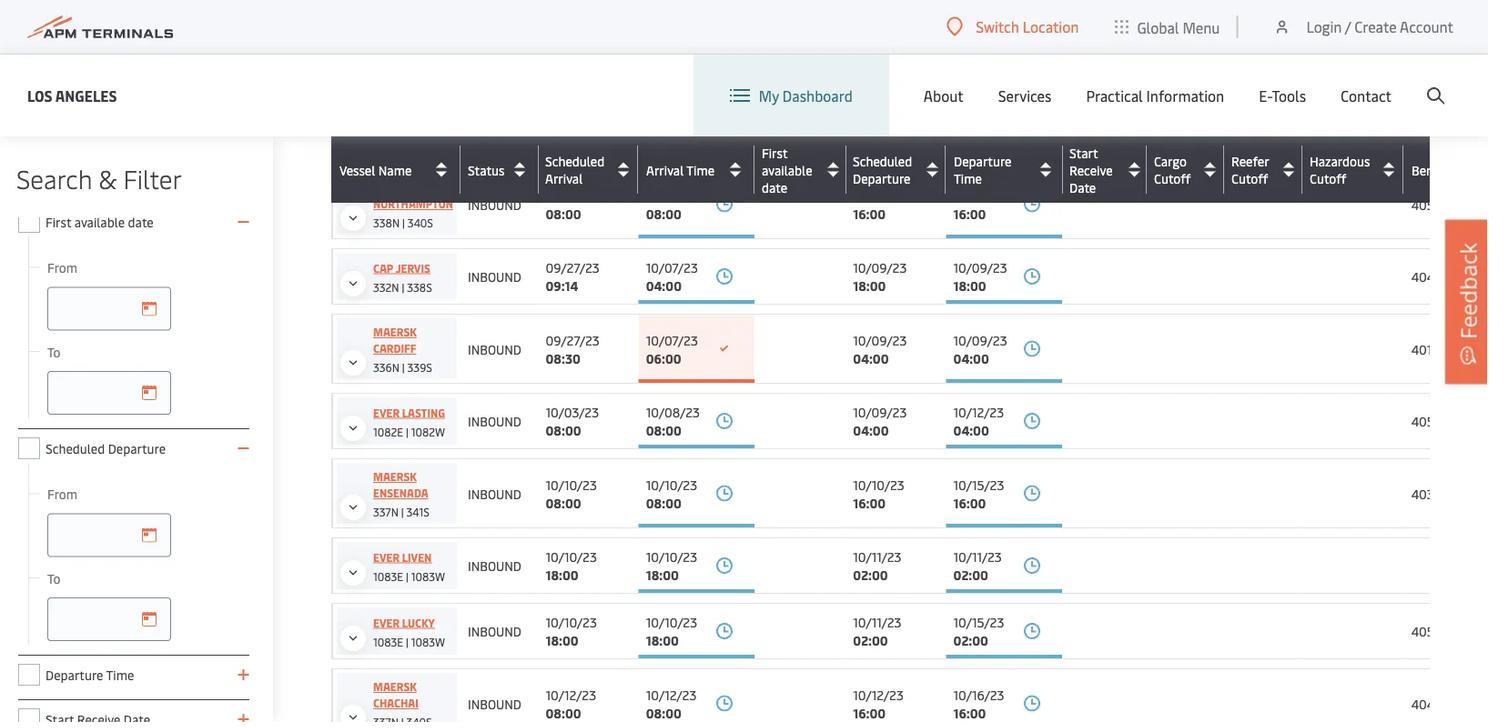 Task type: vqa. For each thing, say whether or not it's contained in the screenshot.


Task type: locate. For each thing, give the bounding box(es) containing it.
location
[[1023, 17, 1079, 36]]

2 ever from the top
[[373, 550, 400, 565]]

09/27/23 for 08:30
[[546, 331, 600, 349]]

0 horizontal spatial 10/03/23
[[546, 404, 599, 421]]

date right arrival time button
[[762, 178, 788, 196]]

2 cutoff from the left
[[1232, 170, 1268, 187]]

information
[[1147, 86, 1225, 105]]

maersk up chachai
[[373, 680, 417, 695]]

0 horizontal spatial available
[[74, 214, 125, 231]]

10/05/23 down 05:00
[[853, 187, 907, 204]]

5 inbound from the top
[[468, 485, 522, 502]]

1 10/09/23 18:00 from the left
[[853, 259, 907, 294]]

2 vertical spatial 405
[[1412, 623, 1434, 640]]

401 left feedback button
[[1412, 340, 1432, 358]]

10/07/23 up 19:30
[[954, 114, 1006, 132]]

0 horizontal spatial scheduled
[[46, 441, 105, 458]]

ever left lucky
[[373, 616, 400, 630]]

4 maersk from the top
[[373, 470, 417, 484]]

2 10/05/23 from the left
[[853, 187, 907, 204]]

login / create account link
[[1273, 0, 1454, 54]]

16:00 for 10/15/23 16:00
[[954, 494, 986, 512]]

10/15/23 for 02:00
[[954, 614, 1004, 631]]

from text field for departure
[[47, 514, 171, 558]]

1 vertical spatial to
[[47, 570, 61, 588]]

1 10/12/23 08:00 from the left
[[546, 686, 596, 722]]

10/10/23 08:00 down 10/08/23 08:00
[[646, 476, 697, 512]]

1 vertical spatial from text field
[[47, 514, 171, 558]]

maersk inside maersk cardiff 336n | 339s
[[373, 325, 417, 340]]

0 horizontal spatial departure time
[[46, 667, 134, 685]]

2 405 from the top
[[1412, 413, 1434, 430]]

2 maersk from the top
[[373, 180, 417, 195]]

02:00 up the "10/07/23 05:00"
[[853, 60, 888, 77]]

1083e
[[373, 569, 403, 584], [373, 635, 403, 649]]

0 vertical spatial to text field
[[47, 372, 171, 416]]

10/15/23
[[954, 476, 1004, 493], [954, 614, 1004, 631]]

1 cutoff from the left
[[1154, 170, 1191, 187]]

04:00 inside 10/12/23 04:00
[[954, 422, 989, 439]]

10/07/23 04:00
[[646, 259, 698, 294]]

feedback
[[1453, 243, 1483, 340]]

1 vertical spatial 401
[[1412, 340, 1432, 358]]

1083w down lucky
[[411, 635, 445, 649]]

2 from text field from the top
[[47, 514, 171, 558]]

maersk northampton 338n | 340s
[[373, 180, 453, 230]]

08:00
[[546, 205, 581, 222], [646, 205, 682, 222], [546, 422, 581, 439], [646, 422, 682, 439], [546, 494, 581, 512], [646, 494, 682, 512], [546, 705, 581, 722], [646, 705, 682, 722]]

ever inside ever liven 1083e | 1083w
[[373, 550, 400, 565]]

1 vertical spatial ever
[[373, 550, 400, 565]]

10/05/23 16:00
[[853, 187, 907, 222]]

ever up 1082e
[[373, 406, 400, 420]]

1083w inside the ever lucky 1083e | 1083w
[[411, 635, 445, 649]]

403
[[1412, 485, 1434, 502]]

2 10/10/23 08:00 from the left
[[646, 476, 697, 512]]

7 inbound from the top
[[468, 623, 522, 640]]

0 vertical spatial 401
[[1412, 123, 1432, 141]]

switch location button
[[947, 17, 1079, 37]]

10/09/23 18:00
[[853, 259, 907, 294], [954, 259, 1007, 294]]

2 vertical spatial 404
[[1412, 695, 1435, 713]]

To text field
[[47, 372, 171, 416], [47, 599, 171, 642]]

11:00 inside working 11:00
[[546, 132, 576, 150]]

02:00 for ever lucky
[[853, 632, 888, 649]]

0 vertical spatial ever
[[373, 406, 400, 420]]

09/27/23 up 09:14
[[546, 259, 600, 276]]

405 for 10/08/23
[[1412, 196, 1434, 213]]

2 10/15/23 from the top
[[954, 614, 1004, 631]]

start receive date button
[[1070, 144, 1142, 196]]

0 horizontal spatial cutoff
[[1154, 170, 1191, 187]]

| left 340s
[[402, 216, 405, 230]]

16:00 inside "10/12/23 16:00"
[[853, 705, 886, 722]]

10/07/23 19:30
[[954, 114, 1006, 150]]

16:00 for 10/05/23 16:00
[[853, 205, 886, 222]]

1 vertical spatial from
[[47, 486, 77, 503]]

1 1083w from the top
[[411, 569, 445, 584]]

arrival down working 11:00
[[545, 170, 583, 187]]

10/07/23
[[853, 114, 905, 132], [954, 114, 1006, 132], [646, 259, 698, 276], [646, 331, 698, 349]]

2 338s from the top
[[407, 280, 432, 294]]

to for scheduled departure
[[47, 570, 61, 588]]

1 vertical spatial 405
[[1412, 413, 1434, 430]]

1 horizontal spatial 10/10/23 08:00
[[646, 476, 697, 512]]

10/09/23 for 10/09/23 18:00
[[853, 259, 907, 276]]

arrival inside scheduled arrival
[[545, 170, 583, 187]]

0 vertical spatial 10/08/23
[[954, 187, 1008, 204]]

19:30
[[954, 132, 986, 150]]

1 1083e from the top
[[373, 569, 403, 584]]

11:00 down 10/04/23
[[646, 132, 677, 150]]

| down lucky
[[406, 635, 409, 649]]

first available date down my dashboard dropdown button
[[762, 144, 812, 196]]

02:00
[[853, 60, 888, 77], [853, 567, 888, 584], [954, 567, 989, 584], [853, 632, 888, 649], [954, 632, 989, 649]]

2 from from the top
[[47, 486, 77, 503]]

0 vertical spatial 1083e
[[373, 569, 403, 584]]

16:00 inside 10/05/23 16:00
[[853, 205, 886, 222]]

to text field for available
[[47, 372, 171, 416]]

10/11/23 02:00 down 10/10/23 16:00
[[853, 548, 902, 584]]

1 vertical spatial 10/15/23
[[954, 614, 1004, 631]]

10/05/23 for 16:00
[[853, 187, 907, 204]]

3 maersk from the top
[[373, 325, 417, 340]]

2 horizontal spatial time
[[954, 170, 982, 187]]

10/05/23 for 08:00
[[546, 187, 599, 204]]

| left 339s
[[402, 360, 405, 375]]

1 horizontal spatial 11:00
[[646, 132, 677, 150]]

inbound for 10/15/23 16:00
[[468, 485, 522, 502]]

0 horizontal spatial 10/12/23 08:00
[[546, 686, 596, 722]]

maersk for 10/05/23
[[373, 180, 417, 195]]

cutoff inside the hazardous cutoff
[[1310, 170, 1347, 187]]

05:00
[[853, 132, 888, 150]]

2 to text field from the top
[[47, 599, 171, 642]]

from text field for available
[[47, 288, 171, 331]]

0 horizontal spatial 10/09/23 18:00
[[853, 259, 907, 294]]

0 vertical spatial from
[[47, 259, 77, 277]]

0 vertical spatial 338s
[[407, 135, 432, 150]]

cutoff inside 'button'
[[1154, 170, 1191, 187]]

cargo
[[1154, 152, 1187, 170]]

10/07/23 down 10/06/23 08:00
[[646, 259, 698, 276]]

02:00 inside 10/15/23 02:00
[[954, 632, 989, 649]]

1 horizontal spatial 10/05/23
[[853, 187, 907, 204]]

1 to from the top
[[47, 344, 61, 361]]

first down search
[[46, 214, 71, 231]]

cutoff right cargo cutoff 'button'
[[1232, 170, 1268, 187]]

1 401 from the top
[[1412, 123, 1432, 141]]

1 vertical spatial first available date
[[46, 214, 154, 231]]

1083w for lucky
[[411, 635, 445, 649]]

e-tools
[[1259, 86, 1306, 105]]

10/07/23 for 04:00
[[646, 259, 698, 276]]

| right 332n
[[402, 280, 404, 294]]

cutoff right reefer cutoff button
[[1310, 170, 1347, 187]]

inbound for 10/08/23 16:00
[[468, 196, 522, 213]]

1 to text field from the top
[[47, 372, 171, 416]]

from for first
[[47, 259, 77, 277]]

arrival time button
[[646, 155, 750, 184]]

departure time button
[[954, 152, 1059, 187]]

None checkbox
[[18, 665, 40, 687]]

first inside first available date
[[762, 144, 788, 161]]

working 11:00
[[468, 123, 576, 150]]

1 10/05/23 from the left
[[546, 187, 599, 204]]

0 vertical spatial to
[[47, 344, 61, 361]]

339s
[[407, 360, 432, 375]]

switch location
[[976, 17, 1079, 36]]

10/15/23 down 10/12/23 04:00
[[954, 476, 1004, 493]]

16:00 inside 10/10/23 16:00
[[853, 494, 886, 512]]

1 vertical spatial working
[[468, 123, 524, 141]]

338s right the 335n
[[407, 135, 432, 150]]

1 vertical spatial 09/27/23
[[546, 331, 600, 349]]

16:00 inside 10/15/23 16:00
[[954, 494, 986, 512]]

1 09/27/23 from the top
[[546, 259, 600, 276]]

working left 10/02/23
[[468, 51, 524, 68]]

11:00 inside 10/04/23 11:00
[[646, 132, 677, 150]]

1 horizontal spatial 10/08/23
[[954, 187, 1008, 204]]

2 horizontal spatial cutoff
[[1310, 170, 1347, 187]]

1 inbound from the top
[[468, 196, 522, 213]]

cutoff right start receive date button
[[1154, 170, 1191, 187]]

02:00 up "10/12/23 16:00"
[[853, 632, 888, 649]]

10/16/23 16:00
[[954, 686, 1005, 722]]

0 vertical spatial first
[[762, 144, 788, 161]]

1083w down liven
[[411, 569, 445, 584]]

from
[[47, 259, 77, 277], [47, 486, 77, 503]]

338s
[[407, 135, 432, 150], [407, 280, 432, 294]]

cargo cutoff button
[[1154, 152, 1220, 187]]

1 404 from the top
[[1412, 51, 1435, 68]]

06:00
[[646, 350, 681, 367]]

10/10/23 16:00
[[853, 476, 905, 512]]

1 10/15/23 from the top
[[954, 476, 1004, 493]]

cardiff
[[373, 341, 416, 356]]

| inside ever lasting 1082e | 1082w
[[406, 425, 409, 439]]

0 horizontal spatial 10/08/23
[[646, 404, 700, 421]]

inbound for 10/12/23 04:00
[[468, 413, 522, 430]]

e-
[[1259, 86, 1272, 105]]

| inside the ever lucky 1083e | 1083w
[[406, 635, 409, 649]]

1083e down liven
[[373, 569, 403, 584]]

1083e inside the ever lucky 1083e | 1083w
[[373, 635, 403, 649]]

16:00 for 10/10/23 16:00
[[853, 494, 886, 512]]

2 working from the top
[[468, 123, 524, 141]]

6 inbound from the top
[[468, 558, 522, 575]]

| inside maersk ensenada 337n | 341s
[[401, 505, 404, 520]]

departure
[[954, 152, 1012, 170], [853, 170, 911, 187], [108, 441, 166, 458], [46, 667, 103, 685]]

5 maersk from the top
[[373, 680, 417, 695]]

services button
[[998, 55, 1052, 137]]

2 401 from the top
[[1412, 340, 1432, 358]]

1 horizontal spatial cutoff
[[1232, 170, 1268, 187]]

10/07/23 for 19:30
[[954, 114, 1006, 132]]

1083w inside ever liven 1083e | 1083w
[[411, 569, 445, 584]]

2 horizontal spatial 10/03/23
[[853, 42, 907, 59]]

maersk down name
[[373, 180, 417, 195]]

1 vertical spatial available
[[74, 214, 125, 231]]

available down search & filter
[[74, 214, 125, 231]]

4 inbound from the top
[[468, 413, 522, 430]]

338s inside button
[[407, 135, 432, 150]]

08:00 inside 10/08/23 08:00
[[646, 422, 682, 439]]

0 horizontal spatial 11:00
[[546, 132, 576, 150]]

maersk up cardiff
[[373, 325, 417, 340]]

341s
[[406, 505, 430, 520]]

10/03/23 left about "dropdown button"
[[853, 42, 907, 59]]

maersk for 10/10/23
[[373, 470, 417, 484]]

3 405 from the top
[[1412, 623, 1434, 640]]

0 vertical spatial 10/15/23
[[954, 476, 1004, 493]]

0 horizontal spatial first
[[46, 214, 71, 231]]

8 inbound from the top
[[468, 695, 522, 713]]

maersk inside maersk ensenada 337n | 341s
[[373, 470, 417, 484]]

2 horizontal spatial scheduled
[[853, 152, 912, 170]]

my dashboard
[[759, 86, 853, 105]]

maersk up ensenada
[[373, 470, 417, 484]]

1083e for ever lucky 1083e | 1083w
[[373, 635, 403, 649]]

arrival
[[646, 161, 684, 178], [545, 170, 583, 187]]

arrival time
[[646, 161, 715, 178]]

1 vertical spatial 1083w
[[411, 635, 445, 649]]

first available date
[[762, 144, 812, 196], [46, 214, 154, 231]]

cutoff for reefer
[[1232, 170, 1268, 187]]

0 vertical spatial first available date
[[762, 144, 812, 196]]

10/11/23 02:00 for 10/11/23
[[853, 548, 902, 584]]

cutoff
[[1154, 170, 1191, 187], [1232, 170, 1268, 187], [1310, 170, 1347, 187]]

1 horizontal spatial scheduled departure
[[853, 152, 912, 187]]

16:00 inside 10/08/23 16:00
[[954, 205, 986, 222]]

first down my
[[762, 144, 788, 161]]

inbound for 10/09/23 18:00
[[468, 268, 522, 285]]

1083e down lucky
[[373, 635, 403, 649]]

tools
[[1272, 86, 1306, 105]]

1 horizontal spatial scheduled
[[545, 152, 605, 170]]

10/11/23 02:00
[[853, 548, 902, 584], [954, 548, 1002, 584], [853, 614, 902, 649]]

2 404 from the top
[[1412, 268, 1435, 285]]

10/09/23 04:00 for 10/09/23
[[853, 331, 907, 367]]

404
[[1412, 51, 1435, 68], [1412, 268, 1435, 285], [1412, 695, 1435, 713]]

maersk up antares
[[373, 36, 417, 50]]

2 1083w from the top
[[411, 635, 445, 649]]

maersk for 09/27/23
[[373, 325, 417, 340]]

ever lasting 1082e | 1082w
[[373, 406, 445, 439]]

1 405 from the top
[[1412, 196, 1434, 213]]

2 to from the top
[[47, 570, 61, 588]]

search
[[16, 161, 92, 195]]

10/07/23 up 05:00
[[853, 114, 905, 132]]

0 horizontal spatial 10/05/23
[[546, 187, 599, 204]]

10/08/23 for 16:00
[[954, 187, 1008, 204]]

1 horizontal spatial 10/09/23 18:00
[[954, 259, 1007, 294]]

ever left liven
[[373, 550, 400, 565]]

0 vertical spatial 405
[[1412, 196, 1434, 213]]

2 inbound from the top
[[468, 268, 522, 285]]

| for 10/03/23 08:00
[[406, 425, 409, 439]]

2 09/27/23 from the top
[[546, 331, 600, 349]]

dashboard
[[783, 86, 853, 105]]

| down liven
[[406, 569, 409, 584]]

1 from from the top
[[47, 259, 77, 277]]

global menu
[[1137, 17, 1220, 37]]

date
[[1070, 178, 1096, 196]]

02:00 down 10/10/23 16:00
[[853, 567, 888, 584]]

1 vertical spatial to text field
[[47, 599, 171, 642]]

3 inbound from the top
[[468, 340, 522, 358]]

10/07/23 up 06:00
[[646, 331, 698, 349]]

working for working 11:00
[[468, 123, 524, 141]]

1082e
[[373, 425, 403, 439]]

1 vertical spatial departure time
[[46, 667, 134, 685]]

working inside working 11:00
[[468, 123, 524, 141]]

1 maersk from the top
[[373, 36, 417, 50]]

0 vertical spatial date
[[762, 178, 788, 196]]

10/03/23 up 10/04/23
[[646, 42, 699, 59]]

first
[[762, 144, 788, 161], [46, 214, 71, 231]]

e-tools button
[[1259, 55, 1306, 137]]

10/08/23 16:00
[[954, 187, 1008, 222]]

10/06/23 08:00
[[646, 187, 700, 222]]

lucky
[[402, 616, 435, 630]]

3 cutoff from the left
[[1310, 170, 1347, 187]]

| for 10/05/23 08:00
[[402, 216, 405, 230]]

scheduled
[[545, 152, 605, 170], [853, 152, 912, 170], [46, 441, 105, 458]]

ever inside ever lasting 1082e | 1082w
[[373, 406, 400, 420]]

None checkbox
[[18, 212, 40, 233], [18, 438, 40, 460], [18, 710, 40, 723], [18, 212, 40, 233], [18, 438, 40, 460], [18, 710, 40, 723]]

arrival up 10/06/23
[[646, 161, 684, 178]]

maersk antares button
[[340, 35, 453, 86]]

1 horizontal spatial time
[[687, 161, 715, 178]]

working up status button
[[468, 123, 524, 141]]

available down my dashboard dropdown button
[[762, 161, 812, 178]]

10/09/23 18:00 down 10/08/23 16:00
[[954, 259, 1007, 294]]

10/11/23 02:00 up 10/15/23 02:00
[[954, 548, 1002, 584]]

0 horizontal spatial scheduled departure
[[46, 441, 166, 458]]

first available date down search & filter
[[46, 214, 154, 231]]

10/08/23 down 06:00
[[646, 404, 700, 421]]

09/27/23 for 09:14
[[546, 259, 600, 276]]

| inside cap jervis 332n | 338s
[[402, 280, 404, 294]]

10/03/23 down 08:30
[[546, 404, 599, 421]]

cutoff inside reefer cutoff
[[1232, 170, 1268, 187]]

10/10/23 08:00 down 10/03/23 08:00
[[546, 476, 597, 512]]

405 for 10/12/23
[[1412, 413, 1434, 430]]

1 horizontal spatial 10/12/23 08:00
[[646, 686, 697, 722]]

3 ever from the top
[[373, 616, 400, 630]]

2 1083e from the top
[[373, 635, 403, 649]]

status button
[[468, 155, 534, 184]]

| inside maersk cardiff 336n | 339s
[[402, 360, 405, 375]]

1 vertical spatial 338s
[[407, 280, 432, 294]]

1 horizontal spatial 10/03/23
[[646, 42, 699, 59]]

maersk inside maersk northampton 338n | 340s
[[373, 180, 417, 195]]

0 vertical spatial from text field
[[47, 288, 171, 331]]

401 up berth
[[1412, 123, 1432, 141]]

0 horizontal spatial arrival
[[545, 170, 583, 187]]

10/09/23 18:00 down 10/05/23 16:00
[[853, 259, 907, 294]]

08:00 inside 10/03/23 08:00
[[546, 422, 581, 439]]

| right 1082e
[[406, 425, 409, 439]]

335n
[[373, 135, 399, 150]]

| for 10/10/23 08:00
[[401, 505, 404, 520]]

1 11:00 from the left
[[546, 132, 576, 150]]

available inside button
[[762, 161, 812, 178]]

maersk inside the maersk antares
[[373, 36, 417, 50]]

login
[[1307, 17, 1342, 36]]

0 horizontal spatial first available date
[[46, 214, 154, 231]]

10/11/23
[[954, 42, 1002, 59], [853, 548, 902, 566], [954, 548, 1002, 566], [853, 614, 902, 631]]

inbound
[[468, 196, 522, 213], [468, 268, 522, 285], [468, 340, 522, 358], [468, 413, 522, 430], [468, 485, 522, 502], [468, 558, 522, 575], [468, 623, 522, 640], [468, 695, 522, 713]]

0 vertical spatial 1083w
[[411, 569, 445, 584]]

16:00
[[853, 205, 886, 222], [954, 205, 986, 222], [853, 494, 886, 512], [954, 494, 986, 512], [853, 705, 886, 722], [954, 705, 986, 722]]

1 ever from the top
[[373, 406, 400, 420]]

scheduled arrival button
[[545, 152, 634, 187]]

1 vertical spatial scheduled departure
[[46, 441, 166, 458]]

11:00 up scheduled arrival
[[546, 132, 576, 150]]

10/15/23 up 10/16/23 at the right of the page
[[954, 614, 1004, 631]]

09/27/23 up 08:30
[[546, 331, 600, 349]]

1083w
[[411, 569, 445, 584], [411, 635, 445, 649]]

404 for 10/11/23
[[1412, 51, 1435, 68]]

1 working from the top
[[468, 51, 524, 68]]

16:00 inside '10/16/23 16:00'
[[954, 705, 986, 722]]

1 vertical spatial 10/08/23
[[646, 404, 700, 421]]

1 from text field from the top
[[47, 288, 171, 331]]

date down filter
[[128, 214, 154, 231]]

| right the 335n
[[402, 135, 405, 150]]

1 vertical spatial 1083e
[[373, 635, 403, 649]]

| left 341s
[[401, 505, 404, 520]]

1 vertical spatial 404
[[1412, 268, 1435, 285]]

1083e inside ever liven 1083e | 1083w
[[373, 569, 403, 584]]

0 horizontal spatial 10/10/23 08:00
[[546, 476, 597, 512]]

ever liven 1083e | 1083w
[[373, 550, 445, 584]]

02:00 up 10/16/23 at the right of the page
[[954, 632, 989, 649]]

0 vertical spatial available
[[762, 161, 812, 178]]

cap
[[373, 261, 393, 275]]

From text field
[[47, 288, 171, 331], [47, 514, 171, 558]]

04:00 inside 10/07/23 04:00
[[646, 277, 682, 294]]

02:00 inside the 10/03/23 02:00
[[853, 60, 888, 77]]

10/08/23 for 08:00
[[646, 404, 700, 421]]

2 11:00 from the left
[[646, 132, 677, 150]]

338s down jervis
[[407, 280, 432, 294]]

status
[[468, 161, 505, 178]]

2 vertical spatial ever
[[373, 616, 400, 630]]

10/10/23
[[546, 476, 597, 493], [646, 476, 697, 493], [853, 476, 905, 493], [546, 548, 597, 566], [646, 548, 697, 566], [546, 614, 597, 631], [646, 614, 697, 631]]

0 vertical spatial 404
[[1412, 51, 1435, 68]]

10/08/23 down 19:30
[[954, 187, 1008, 204]]

1 horizontal spatial available
[[762, 161, 812, 178]]

09/27/23
[[546, 259, 600, 276], [546, 331, 600, 349]]

1 horizontal spatial first
[[762, 144, 788, 161]]

10/11/23 02:00 up "10/12/23 16:00"
[[853, 614, 902, 649]]

10/11/23 down switch
[[954, 42, 1002, 59]]

1 horizontal spatial departure time
[[954, 152, 1012, 187]]

| inside maersk northampton 338n | 340s
[[402, 216, 405, 230]]

| inside ever liven 1083e | 1083w
[[406, 569, 409, 584]]

1 vertical spatial date
[[128, 214, 154, 231]]

ever inside the ever lucky 1083e | 1083w
[[373, 616, 400, 630]]

account
[[1400, 17, 1454, 36]]

10/05/23 down working 11:00
[[546, 187, 599, 204]]

0 vertical spatial working
[[468, 51, 524, 68]]

1 338s from the top
[[407, 135, 432, 150]]

1 horizontal spatial date
[[762, 178, 788, 196]]

0 vertical spatial 09/27/23
[[546, 259, 600, 276]]

1 horizontal spatial first available date
[[762, 144, 812, 196]]



Task type: describe. For each thing, give the bounding box(es) containing it.
my
[[759, 86, 779, 105]]

los angeles
[[27, 86, 117, 105]]

to for first available date
[[47, 344, 61, 361]]

from for scheduled
[[47, 486, 77, 503]]

10/15/23 02:00
[[954, 614, 1004, 649]]

receive
[[1070, 161, 1113, 178]]

hazardous
[[1310, 152, 1370, 170]]

practical information
[[1086, 86, 1225, 105]]

338s inside cap jervis 332n | 338s
[[407, 280, 432, 294]]

2 10/12/23 08:00 from the left
[[646, 686, 697, 722]]

scheduled for scheduled arrival button
[[545, 152, 605, 170]]

10/03/23 for 10/03/23
[[646, 42, 699, 59]]

jervis
[[396, 261, 430, 275]]

northampton
[[373, 197, 453, 211]]

inbound for 10/09/23 04:00
[[468, 340, 522, 358]]

16:00 for 10/12/23 16:00
[[853, 705, 886, 722]]

departure inside scheduled departure
[[853, 170, 911, 187]]

berth button
[[1412, 155, 1470, 184]]

1 10/10/23 08:00 from the left
[[546, 476, 597, 512]]

1083e for ever liven 1083e | 1083w
[[373, 569, 403, 584]]

10/08/23 08:00
[[646, 404, 700, 439]]

ensenada
[[373, 486, 428, 501]]

| for 09/27/23 09:14
[[402, 280, 404, 294]]

about button
[[924, 55, 964, 137]]

336n
[[373, 360, 400, 375]]

vessel name
[[340, 161, 412, 178]]

name
[[378, 161, 412, 178]]

&
[[99, 161, 117, 195]]

08:00 inside "10/05/23 08:00"
[[546, 205, 581, 222]]

10/06/23
[[646, 187, 700, 204]]

11:00 for working 11:00
[[546, 132, 576, 150]]

time for departure time button
[[954, 170, 982, 187]]

maersk chachai button
[[340, 679, 453, 723]]

working for working
[[468, 51, 524, 68]]

08:30
[[546, 350, 581, 367]]

berth
[[1412, 161, 1444, 178]]

10/09/23 for 10/12/23 04:00
[[853, 404, 907, 421]]

vessel name button
[[340, 155, 456, 184]]

10/11/23 02:00 for 10/15/23
[[853, 614, 902, 649]]

reefer cutoff button
[[1232, 152, 1298, 187]]

10/11/23 down 10/10/23 16:00
[[853, 548, 902, 566]]

10/04/23
[[646, 114, 700, 132]]

search & filter
[[16, 161, 182, 195]]

global menu button
[[1097, 0, 1238, 54]]

| inside button
[[402, 135, 405, 150]]

10/05/23 08:00
[[546, 187, 599, 222]]

hazardous cutoff button
[[1310, 152, 1399, 187]]

1083w for liven
[[411, 569, 445, 584]]

1 horizontal spatial arrival
[[646, 161, 684, 178]]

09/27/23 09:14
[[546, 259, 600, 294]]

10/07/23 for 06:00
[[646, 331, 698, 349]]

11:00 for 10/04/23 11:00
[[646, 132, 677, 150]]

401 for 10/09/23
[[1412, 340, 1432, 358]]

09:14
[[546, 277, 578, 294]]

lasting
[[402, 406, 445, 420]]

1082w
[[411, 425, 445, 439]]

10/12/23 16:00
[[853, 686, 904, 722]]

hazardous cutoff
[[1310, 152, 1370, 187]]

10/11/23 down 10/15/23 16:00
[[954, 548, 1002, 566]]

10/02/23
[[546, 42, 599, 59]]

10/09/23 for 10/09/23 04:00
[[853, 331, 907, 349]]

10/15/23 for 16:00
[[954, 476, 1004, 493]]

global
[[1137, 17, 1179, 37]]

first available date button
[[762, 144, 842, 196]]

| for 10/10/23 18:00
[[406, 569, 409, 584]]

reefer
[[1232, 152, 1269, 170]]

maersk chachai
[[373, 680, 419, 711]]

| for 09/27/23 08:30
[[402, 360, 405, 375]]

0 vertical spatial scheduled departure
[[853, 152, 912, 187]]

08:00 inside 10/06/23 08:00
[[646, 205, 682, 222]]

/
[[1345, 17, 1351, 36]]

feedback button
[[1446, 220, 1488, 384]]

10/07/23 for 05:00
[[853, 114, 905, 132]]

404 for 10/09/23
[[1412, 268, 1435, 285]]

scheduled arrival
[[545, 152, 605, 187]]

maersk antares
[[373, 36, 420, 66]]

2 10/09/23 18:00 from the left
[[954, 259, 1007, 294]]

date inside first available date
[[762, 178, 788, 196]]

16:00 for 10/16/23 16:00
[[954, 705, 986, 722]]

3 404 from the top
[[1412, 695, 1435, 713]]

332n
[[373, 280, 399, 294]]

inbound for 10/11/23 02:00
[[468, 558, 522, 575]]

scheduled departure button
[[853, 152, 941, 187]]

scheduled for scheduled departure button on the right of the page
[[853, 152, 912, 170]]

10/16/23
[[954, 686, 1005, 704]]

my dashboard button
[[730, 55, 853, 137]]

02:00 for maersk antares
[[853, 60, 888, 77]]

inbound for 10/15/23 02:00
[[468, 623, 522, 640]]

services
[[998, 86, 1052, 105]]

10/11/23 up "10/12/23 16:00"
[[853, 614, 902, 631]]

10/03/23 for 10/03/23 08:00
[[546, 404, 599, 421]]

practical
[[1086, 86, 1143, 105]]

338n
[[373, 216, 400, 230]]

cap jervis 332n | 338s
[[373, 261, 432, 294]]

practical information button
[[1086, 55, 1225, 137]]

cargo cutoff
[[1154, 152, 1191, 187]]

10/03/23 02:00
[[853, 42, 907, 77]]

10/12/23 04:00
[[954, 404, 1004, 439]]

09/27/23 08:30
[[546, 331, 600, 367]]

chachai
[[373, 696, 419, 711]]

1 vertical spatial first
[[46, 214, 71, 231]]

angeles
[[55, 86, 117, 105]]

about
[[924, 86, 964, 105]]

10/03/23 08:00
[[546, 404, 599, 439]]

ever for 10/03/23
[[373, 406, 400, 420]]

switch
[[976, 17, 1019, 36]]

ever for 10/10/23
[[373, 550, 400, 565]]

start
[[1070, 144, 1098, 161]]

337n
[[373, 505, 399, 520]]

liven
[[402, 550, 432, 565]]

02:00 up 10/15/23 02:00
[[954, 567, 989, 584]]

0 horizontal spatial time
[[106, 667, 134, 685]]

time for arrival time button
[[687, 161, 715, 178]]

cutoff for cargo
[[1154, 170, 1191, 187]]

los
[[27, 86, 52, 105]]

maersk cardiff 336n | 339s
[[373, 325, 432, 375]]

ever lucky 1083e | 1083w
[[373, 616, 445, 649]]

10/07/23 06:00
[[646, 331, 698, 367]]

vessel
[[340, 161, 375, 178]]

401 for 10/07/23
[[1412, 123, 1432, 141]]

10/07/23 05:00
[[853, 114, 905, 150]]

10/09/23 04:00 for 10/12/23
[[853, 404, 907, 439]]

16:00 for 10/08/23 16:00
[[954, 205, 986, 222]]

0 horizontal spatial date
[[128, 214, 154, 231]]

02:00 for ever liven
[[853, 567, 888, 584]]

to text field for departure
[[47, 599, 171, 642]]

menu
[[1183, 17, 1220, 37]]

10/03/23 for 10/03/23 02:00
[[853, 42, 907, 59]]

cutoff for hazardous
[[1310, 170, 1347, 187]]

335n | 338s
[[373, 135, 432, 150]]

start receive date
[[1070, 144, 1113, 196]]

login / create account
[[1307, 17, 1454, 36]]

maersk inside maersk chachai
[[373, 680, 417, 695]]

0 vertical spatial departure time
[[954, 152, 1012, 187]]



